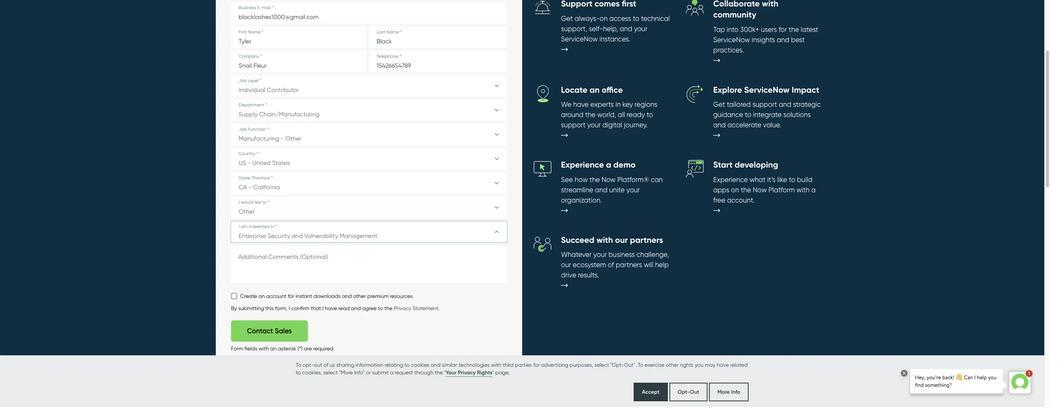 Task type: locate. For each thing, give the bounding box(es) containing it.
1 horizontal spatial other
[[666, 362, 679, 368]]

contact
[[247, 328, 273, 336]]

i right form,
[[289, 306, 290, 312]]

get up guidance
[[713, 101, 725, 109]]

servicenow down 'into' on the top of page
[[713, 36, 750, 44]]

your
[[446, 370, 457, 377]]

your down world,
[[587, 121, 601, 129]]

1 horizontal spatial our
[[615, 235, 628, 245]]

to up accelerate
[[745, 111, 752, 119]]

1 horizontal spatial support
[[753, 101, 777, 109]]

300k+
[[740, 25, 759, 33]]

for left instant
[[288, 294, 294, 300]]

1 to from the left
[[296, 362, 301, 368]]

1 vertical spatial now
[[753, 186, 767, 194]]

privacy down the technologies
[[458, 370, 476, 377]]

collaborate with community
[[713, 0, 779, 20]]

tap
[[713, 25, 725, 33]]

None text field
[[231, 246, 507, 283]]

other inside to opt-out of us sharing information relating to cookies and similar technologies with third parties for advertising purposes, select "opt-out".  to exercise other rights you may have related to cookies, select "more info" or submit a request through the "
[[666, 362, 679, 368]]

1 horizontal spatial on
[[731, 186, 739, 194]]

0 vertical spatial get
[[561, 14, 573, 22]]

1 vertical spatial privacy
[[458, 370, 476, 377]]

the left your
[[435, 370, 443, 376]]

0 horizontal spatial of
[[324, 362, 328, 368]]

privacy
[[394, 306, 411, 312], [458, 370, 476, 377]]

0 vertical spatial select
[[595, 362, 609, 368]]

1 vertical spatial an
[[258, 294, 265, 300]]

experience for experience what it's like to build apps on the now platform with a free account.
[[713, 176, 748, 184]]

1 horizontal spatial of
[[608, 261, 614, 269]]

0 vertical spatial for
[[779, 25, 787, 33]]

to right access
[[633, 14, 639, 22]]

to left 'cookies,'
[[296, 370, 301, 376]]

to inside we have experts in key regions around the world, all ready to support your digital journey.
[[647, 111, 653, 119]]

have up around
[[573, 101, 589, 109]]

now down what in the top of the page
[[753, 186, 767, 194]]

and inside see how the now platform® can streamline and unite your organization.
[[595, 186, 608, 194]]

get up the support,
[[561, 14, 573, 22]]

form
[[231, 346, 243, 352]]

2 horizontal spatial for
[[779, 25, 787, 33]]

our up 'business'
[[615, 235, 628, 245]]

the down experts
[[585, 111, 596, 119]]

1 horizontal spatial a
[[606, 160, 611, 170]]

0 vertical spatial an
[[590, 85, 600, 95]]

a inside to opt-out of us sharing information relating to cookies and similar technologies with third parties for advertising purposes, select "opt-out".  to exercise other rights you may have related to cookies, select "more info" or submit a request through the "
[[390, 370, 393, 376]]

sharing
[[336, 362, 354, 368]]

form,
[[275, 306, 287, 312]]

and down access
[[620, 25, 632, 33]]

confirm
[[291, 306, 309, 312]]

to inside experience what it's like to build apps on the now platform with a free account.
[[789, 176, 796, 184]]

select
[[595, 362, 609, 368], [323, 370, 338, 376]]

community
[[713, 10, 756, 20]]

get inside get tailored support and strategic guidance to integrate solutions and accelerate value.
[[713, 101, 725, 109]]

select down us
[[323, 370, 338, 376]]

" inside to opt-out of us sharing information relating to cookies and similar technologies with third parties for advertising purposes, select "opt-out".  to exercise other rights you may have related to cookies, select "more info" or submit a request through the "
[[444, 370, 446, 376]]

have right may
[[717, 362, 729, 368]]

a left demo
[[606, 160, 611, 170]]

form fields with an asterisk (*) are required.
[[231, 346, 335, 352]]

0 horizontal spatial get
[[561, 14, 573, 22]]

an
[[590, 85, 600, 95], [258, 294, 265, 300], [270, 346, 277, 352]]

with up users
[[762, 0, 779, 9]]

0 vertical spatial support
[[753, 101, 777, 109]]

other up agree
[[353, 294, 366, 300]]

and left similar at bottom
[[431, 362, 441, 368]]

2 to from the left
[[638, 362, 644, 368]]

1 vertical spatial partners
[[616, 261, 642, 269]]

0 horizontal spatial now
[[602, 176, 616, 184]]

read
[[338, 306, 350, 312]]

experience up apps
[[713, 176, 748, 184]]

now inside see how the now platform® can streamline and unite your organization.
[[602, 176, 616, 184]]

select left the "opt-
[[595, 362, 609, 368]]

1 vertical spatial select
[[323, 370, 338, 376]]

and left the best
[[777, 36, 790, 44]]

to right agree
[[378, 306, 383, 312]]

instant
[[296, 294, 312, 300]]

experts
[[591, 101, 614, 109]]

of inside "whatever your business challenge, our ecosystem of partners will help drive results."
[[608, 261, 614, 269]]

0 horizontal spatial experience
[[561, 160, 604, 170]]

results.
[[578, 272, 599, 280]]

your inside we have experts in key regions around the world, all ready to support your digital journey.
[[587, 121, 601, 129]]

the
[[789, 25, 799, 33], [585, 111, 596, 119], [590, 176, 600, 184], [741, 186, 751, 194], [384, 306, 393, 312], [435, 370, 443, 376]]

and up read
[[342, 294, 352, 300]]

similar
[[442, 362, 457, 368]]

0 horizontal spatial other
[[353, 294, 366, 300]]

"
[[444, 370, 446, 376], [493, 370, 494, 376]]

to down the 'regions'
[[647, 111, 653, 119]]

servicenow down the support,
[[561, 35, 598, 43]]

of inside to opt-out of us sharing information relating to cookies and similar technologies with third parties for advertising purposes, select "opt-out".  to exercise other rights you may have related to cookies, select "more info" or submit a request through the "
[[324, 362, 328, 368]]

1 horizontal spatial "
[[493, 370, 494, 376]]

0 horizontal spatial "
[[444, 370, 446, 376]]

1 vertical spatial of
[[324, 362, 328, 368]]

streamline
[[561, 186, 593, 194]]

now
[[602, 176, 616, 184], [753, 186, 767, 194]]

1 vertical spatial other
[[666, 362, 679, 368]]

0 horizontal spatial have
[[325, 306, 337, 312]]

with
[[762, 0, 779, 9], [797, 186, 810, 194], [597, 235, 613, 245], [259, 346, 269, 352], [491, 362, 501, 368]]

advertising
[[541, 362, 568, 368]]

1 horizontal spatial select
[[595, 362, 609, 368]]

the up the best
[[789, 25, 799, 33]]

with right fields
[[259, 346, 269, 352]]

our
[[615, 235, 628, 245], [561, 261, 571, 269]]

have
[[573, 101, 589, 109], [325, 306, 337, 312], [717, 362, 729, 368]]

accept button
[[634, 383, 668, 402]]

free
[[713, 196, 726, 204]]

0 vertical spatial of
[[608, 261, 614, 269]]

whatever your business challenge, our ecosystem of partners will help drive results.
[[561, 251, 669, 280]]

other
[[353, 294, 366, 300], [666, 362, 679, 368]]

to
[[296, 362, 301, 368], [638, 362, 644, 368]]

an for create
[[258, 294, 265, 300]]

into
[[727, 25, 739, 33]]

world,
[[597, 111, 616, 119]]

see how the now platform® can streamline and unite your organization.
[[561, 176, 663, 204]]

to left the "opt-"
[[296, 362, 301, 368]]

support inside we have experts in key regions around the world, all ready to support your digital journey.
[[561, 121, 586, 129]]

on up help,
[[600, 14, 608, 22]]

2 vertical spatial an
[[270, 346, 277, 352]]

have down downloads
[[325, 306, 337, 312]]

with up page.
[[491, 362, 501, 368]]

the right how
[[590, 176, 600, 184]]

locate an office
[[561, 85, 623, 95]]

1 vertical spatial a
[[812, 186, 816, 194]]

value.
[[763, 121, 782, 129]]

" left page.
[[493, 370, 494, 376]]

explore servicenow impact
[[713, 85, 820, 95]]

partners up challenge,
[[630, 235, 663, 245]]

0 vertical spatial on
[[600, 14, 608, 22]]

(*)
[[298, 346, 303, 352]]

experience a demo
[[561, 160, 636, 170]]

for right parties
[[533, 362, 540, 368]]

get
[[561, 14, 573, 22], [713, 101, 725, 109]]

rights
[[680, 362, 694, 368]]

partners
[[630, 235, 663, 245], [616, 261, 642, 269]]

start developing
[[713, 160, 778, 170]]

1 horizontal spatial to
[[638, 362, 644, 368]]

0 vertical spatial privacy
[[394, 306, 411, 312]]

solutions
[[784, 111, 811, 119]]

0 horizontal spatial i
[[289, 306, 290, 312]]

get for get always-on access to technical support, self-help, and your servicenow instances.
[[561, 14, 573, 22]]

cookies,
[[302, 370, 322, 376]]

page.
[[495, 370, 510, 376]]

0 vertical spatial experience
[[561, 160, 604, 170]]

0 horizontal spatial privacy
[[394, 306, 411, 312]]

experience what it's like to build apps on the now platform with a free account.
[[713, 176, 816, 204]]

of down 'business'
[[608, 261, 614, 269]]

now up unite
[[602, 176, 616, 184]]

have inside we have experts in key regions around the world, all ready to support your digital journey.
[[573, 101, 589, 109]]

1 horizontal spatial i
[[322, 306, 324, 312]]

support up integrate
[[753, 101, 777, 109]]

support down around
[[561, 121, 586, 129]]

get always-on access to technical support, self-help, and your servicenow instances.
[[561, 14, 670, 43]]

and up solutions
[[779, 101, 792, 109]]

0 horizontal spatial for
[[288, 294, 294, 300]]

1 horizontal spatial have
[[573, 101, 589, 109]]

the inside we have experts in key regions around the world, all ready to support your digital journey.
[[585, 111, 596, 119]]

get inside get always-on access to technical support, self-help, and your servicenow instances.
[[561, 14, 573, 22]]

0 horizontal spatial an
[[258, 294, 265, 300]]

best
[[791, 36, 805, 44]]

an left asterisk
[[270, 346, 277, 352]]

0 vertical spatial now
[[602, 176, 616, 184]]

0 horizontal spatial our
[[561, 261, 571, 269]]

support inside get tailored support and strategic guidance to integrate solutions and accelerate value.
[[753, 101, 777, 109]]

succeed
[[561, 235, 595, 245]]

whatever
[[561, 251, 592, 259]]

for right users
[[779, 25, 787, 33]]

practices.
[[713, 46, 744, 54]]

0 vertical spatial have
[[573, 101, 589, 109]]

the inside see how the now platform® can streamline and unite your organization.
[[590, 176, 600, 184]]

partners down 'business'
[[616, 261, 642, 269]]

0 horizontal spatial to
[[296, 362, 301, 368]]

your down technical at the top right
[[634, 25, 648, 33]]

1 vertical spatial experience
[[713, 176, 748, 184]]

Business E-mail text field
[[231, 2, 507, 24]]

the up account.
[[741, 186, 751, 194]]

1 vertical spatial on
[[731, 186, 739, 194]]

2 " from the left
[[493, 370, 494, 376]]

with up 'business'
[[597, 235, 613, 245]]

opt-
[[678, 389, 690, 396]]

challenge,
[[637, 251, 669, 259]]

us
[[330, 362, 335, 368]]

and down guidance
[[713, 121, 726, 129]]

your inside "whatever your business challenge, our ecosystem of partners will help drive results."
[[594, 251, 607, 259]]

insights
[[752, 36, 775, 44]]

users
[[761, 25, 777, 33]]

experience inside experience what it's like to build apps on the now platform with a free account.
[[713, 176, 748, 184]]

other left rights
[[666, 362, 679, 368]]

an right create in the left bottom of the page
[[258, 294, 265, 300]]

1 horizontal spatial experience
[[713, 176, 748, 184]]

and
[[620, 25, 632, 33], [777, 36, 790, 44], [779, 101, 792, 109], [713, 121, 726, 129], [595, 186, 608, 194], [342, 294, 352, 300], [351, 306, 361, 312], [431, 362, 441, 368]]

our up drive on the right bottom of the page
[[561, 261, 571, 269]]

the inside to opt-out of us sharing information relating to cookies and similar technologies with third parties for advertising purposes, select "opt-out".  to exercise other rights you may have related to cookies, select "more info" or submit a request through the "
[[435, 370, 443, 376]]

1 horizontal spatial now
[[753, 186, 767, 194]]

experience up how
[[561, 160, 604, 170]]

2 vertical spatial have
[[717, 362, 729, 368]]

2 horizontal spatial an
[[590, 85, 600, 95]]

1 " from the left
[[444, 370, 446, 376]]

1 vertical spatial support
[[561, 121, 586, 129]]

an up experts
[[590, 85, 600, 95]]

our inside "whatever your business challenge, our ecosystem of partners will help drive results."
[[561, 261, 571, 269]]

2 horizontal spatial a
[[812, 186, 816, 194]]

now inside experience what it's like to build apps on the now platform with a free account.
[[753, 186, 767, 194]]

" down similar at bottom
[[444, 370, 446, 376]]

submitting
[[238, 306, 264, 312]]

your up ecosystem
[[594, 251, 607, 259]]

servicenow inside get always-on access to technical support, self-help, and your servicenow instances.
[[561, 35, 598, 43]]

more info
[[718, 389, 740, 396]]

will
[[644, 261, 654, 269]]

help,
[[603, 25, 618, 33]]

rights
[[477, 370, 493, 377]]

1 vertical spatial get
[[713, 101, 725, 109]]

to right out".
[[638, 362, 644, 368]]

to right like
[[789, 176, 796, 184]]

1 horizontal spatial for
[[533, 362, 540, 368]]

unite
[[609, 186, 625, 194]]

and left unite
[[595, 186, 608, 194]]

your down platform®
[[627, 186, 640, 194]]

1 vertical spatial our
[[561, 261, 571, 269]]

0 horizontal spatial support
[[561, 121, 586, 129]]

a down relating
[[390, 370, 393, 376]]

with inside collaborate with community
[[762, 0, 779, 9]]

1 vertical spatial have
[[325, 306, 337, 312]]

privacy down the resources
[[394, 306, 411, 312]]

sales
[[275, 328, 292, 336]]

Last Name text field
[[369, 27, 507, 48]]

2 vertical spatial for
[[533, 362, 540, 368]]

to inside get always-on access to technical support, self-help, and your servicenow instances.
[[633, 14, 639, 22]]

with down build
[[797, 186, 810, 194]]

2 vertical spatial a
[[390, 370, 393, 376]]

2 horizontal spatial have
[[717, 362, 729, 368]]

opt-out button
[[669, 383, 708, 402]]

latest
[[801, 25, 819, 33]]

a inside experience what it's like to build apps on the now platform with a free account.
[[812, 186, 816, 194]]

on inside get always-on access to technical support, self-help, and your servicenow instances.
[[600, 14, 608, 22]]

on up account.
[[731, 186, 739, 194]]

" inside your privacy rights " page.
[[493, 370, 494, 376]]

1 horizontal spatial get
[[713, 101, 725, 109]]

a down build
[[812, 186, 816, 194]]

and inside tap into 300k+ users for the latest servicenow insights and best practices.
[[777, 36, 790, 44]]

explore
[[713, 85, 742, 95]]

your
[[634, 25, 648, 33], [587, 121, 601, 129], [627, 186, 640, 194], [594, 251, 607, 259]]

of left us
[[324, 362, 328, 368]]

1 vertical spatial for
[[288, 294, 294, 300]]

0 vertical spatial our
[[615, 235, 628, 245]]

i right that
[[322, 306, 324, 312]]

0 horizontal spatial on
[[600, 14, 608, 22]]

0 horizontal spatial a
[[390, 370, 393, 376]]



Task type: vqa. For each thing, say whether or not it's contained in the screenshot.


Task type: describe. For each thing, give the bounding box(es) containing it.
submit
[[372, 370, 389, 376]]

self-
[[589, 25, 603, 33]]

your privacy rights link
[[446, 369, 493, 378]]

accept
[[642, 389, 660, 396]]

"opt-
[[611, 362, 624, 368]]

through
[[414, 370, 433, 376]]

and inside to opt-out of us sharing information relating to cookies and similar technologies with third parties for advertising purposes, select "opt-out".  to exercise other rights you may have related to cookies, select "more info" or submit a request through the "
[[431, 362, 441, 368]]

contact sales
[[247, 328, 292, 336]]

for inside to opt-out of us sharing information relating to cookies and similar technologies with third parties for advertising purposes, select "opt-out".  to exercise other rights you may have related to cookies, select "more info" or submit a request through the "
[[533, 362, 540, 368]]

servicenow up get tailored support and strategic guidance to integrate solutions and accelerate value.
[[744, 85, 790, 95]]

have inside to opt-out of us sharing information relating to cookies and similar technologies with third parties for advertising purposes, select "opt-out".  to exercise other rights you may have related to cookies, select "more info" or submit a request through the "
[[717, 362, 729, 368]]

0 vertical spatial other
[[353, 294, 366, 300]]

digital
[[603, 121, 622, 129]]

servicenow inside tap into 300k+ users for the latest servicenow insights and best practices.
[[713, 36, 750, 44]]

how
[[575, 176, 588, 184]]

platform®
[[617, 176, 649, 184]]

your inside get always-on access to technical support, self-help, and your servicenow instances.
[[634, 25, 648, 33]]

create an account for instant downloads and other premium resources
[[240, 294, 413, 300]]

information
[[356, 362, 383, 368]]

contact sales button
[[231, 321, 308, 342]]

agree
[[362, 306, 377, 312]]

opt-out
[[678, 389, 699, 396]]

build
[[797, 176, 813, 184]]

or
[[366, 370, 371, 376]]

an for locate
[[590, 85, 600, 95]]

impact
[[792, 85, 820, 95]]

succeed with our partners
[[561, 235, 663, 245]]

journey.
[[624, 121, 648, 129]]

0 vertical spatial partners
[[630, 235, 663, 245]]

see
[[561, 176, 573, 184]]

demo
[[614, 160, 636, 170]]

in
[[616, 101, 621, 109]]

asterisk
[[278, 346, 296, 352]]

the inside tap into 300k+ users for the latest servicenow insights and best practices.
[[789, 25, 799, 33]]

related
[[730, 362, 748, 368]]

downloads
[[314, 294, 341, 300]]

1 horizontal spatial an
[[270, 346, 277, 352]]

Company text field
[[231, 51, 366, 72]]

we
[[561, 101, 572, 109]]

.
[[439, 306, 440, 312]]

around
[[561, 111, 584, 119]]

resources
[[390, 294, 413, 300]]

business
[[609, 251, 635, 259]]

platform
[[769, 186, 795, 194]]

exercise
[[645, 362, 665, 368]]

that
[[311, 306, 321, 312]]

purposes,
[[570, 362, 593, 368]]

for inside tap into 300k+ users for the latest servicenow insights and best practices.
[[779, 25, 787, 33]]

Telephone telephone field
[[369, 51, 507, 72]]

fields
[[245, 346, 257, 352]]

and inside get always-on access to technical support, self-help, and your servicenow instances.
[[620, 25, 632, 33]]

0 vertical spatial a
[[606, 160, 611, 170]]

account.
[[727, 196, 755, 204]]

always-
[[575, 14, 600, 22]]

guidance
[[713, 111, 743, 119]]

privacy statement link
[[394, 306, 439, 312]]

First Name text field
[[231, 27, 366, 48]]

start
[[713, 160, 733, 170]]

statement
[[413, 306, 439, 312]]

get tailored support and strategic guidance to integrate solutions and accelerate value.
[[713, 101, 821, 129]]

strategic
[[793, 101, 821, 109]]

may
[[705, 362, 716, 368]]

info"
[[354, 370, 365, 376]]

organization.
[[561, 196, 602, 204]]

ecosystem
[[573, 261, 606, 269]]

technologies
[[459, 362, 490, 368]]

request
[[395, 370, 413, 376]]

ready
[[627, 111, 645, 119]]

what
[[750, 176, 766, 184]]

tap into 300k+ users for the latest servicenow insights and best practices.
[[713, 25, 819, 54]]

1 i from the left
[[289, 306, 290, 312]]

locate
[[561, 85, 588, 95]]

parties
[[515, 362, 532, 368]]

more
[[718, 389, 730, 396]]

with inside to opt-out of us sharing information relating to cookies and similar technologies with third parties for advertising purposes, select "opt-out".  to exercise other rights you may have related to cookies, select "more info" or submit a request through the "
[[491, 362, 501, 368]]

more info button
[[709, 383, 749, 402]]

get for get tailored support and strategic guidance to integrate solutions and accelerate value.
[[713, 101, 725, 109]]

out
[[690, 389, 699, 396]]

accelerate
[[728, 121, 762, 129]]

tailored
[[727, 101, 751, 109]]

apps
[[713, 186, 730, 194]]

we have experts in key regions around the world, all ready to support your digital journey.
[[561, 101, 658, 129]]

relating
[[385, 362, 403, 368]]

the inside experience what it's like to build apps on the now platform with a free account.
[[741, 186, 751, 194]]

the down premium at the bottom of the page
[[384, 306, 393, 312]]

to up request
[[405, 362, 410, 368]]

are
[[304, 346, 312, 352]]

out".
[[624, 362, 637, 368]]

get always-on access to technical support, self-help, and your servicenow instances. link
[[534, 0, 671, 63]]

support,
[[561, 25, 587, 33]]

your inside see how the now platform® can streamline and unite your organization.
[[627, 186, 640, 194]]

to opt-out of us sharing information relating to cookies and similar technologies with third parties for advertising purposes, select "opt-out".  to exercise other rights you may have related to cookies, select "more info" or submit a request through the "
[[296, 362, 748, 376]]

and right read
[[351, 306, 361, 312]]

2 i from the left
[[322, 306, 324, 312]]

drive
[[561, 272, 576, 280]]

experience for experience a demo
[[561, 160, 604, 170]]

to inside get tailored support and strategic guidance to integrate solutions and accelerate value.
[[745, 111, 752, 119]]

instances.
[[600, 35, 631, 43]]

access
[[610, 14, 631, 22]]

premium
[[367, 294, 389, 300]]

can
[[651, 176, 663, 184]]

by
[[231, 306, 237, 312]]

with inside experience what it's like to build apps on the now platform with a free account.
[[797, 186, 810, 194]]

partners inside "whatever your business challenge, our ecosystem of partners will help drive results."
[[616, 261, 642, 269]]

1 horizontal spatial privacy
[[458, 370, 476, 377]]

collaborate
[[713, 0, 760, 9]]

your privacy rights " page.
[[446, 370, 510, 377]]

all
[[618, 111, 625, 119]]

on inside experience what it's like to build apps on the now platform with a free account.
[[731, 186, 739, 194]]

0 horizontal spatial select
[[323, 370, 338, 376]]

out
[[314, 362, 322, 368]]



